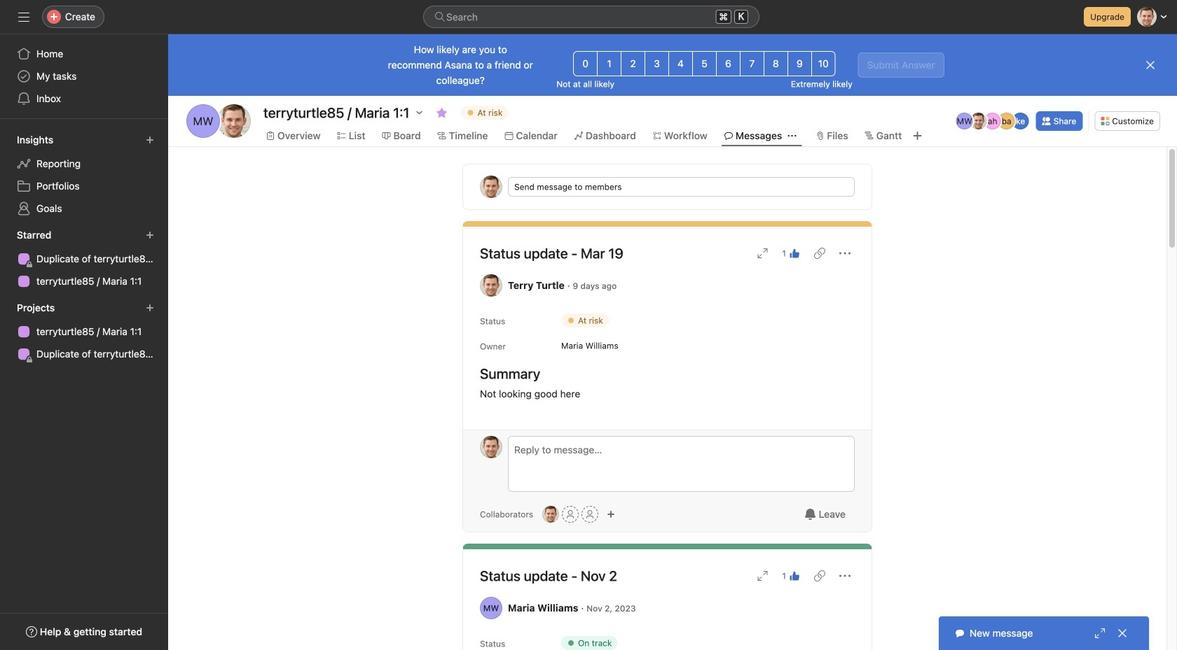 Task type: vqa. For each thing, say whether or not it's contained in the screenshot.
"1 LIKE. YOU LIKED THIS TASK" icon
yes



Task type: locate. For each thing, give the bounding box(es) containing it.
copy link image right 1 like. you liked this task icon
[[814, 248, 825, 259]]

tab actions image
[[788, 132, 796, 140]]

1 vertical spatial copy link image
[[814, 571, 825, 582]]

add tab image
[[912, 130, 923, 142]]

hide sidebar image
[[18, 11, 29, 22]]

0 vertical spatial copy link image
[[814, 248, 825, 259]]

None radio
[[573, 51, 598, 76], [621, 51, 645, 76], [645, 51, 669, 76], [740, 51, 764, 76], [764, 51, 788, 76], [573, 51, 598, 76], [621, 51, 645, 76], [645, 51, 669, 76], [740, 51, 764, 76], [764, 51, 788, 76]]

2 copy link image from the top
[[814, 571, 825, 582]]

expand new message image
[[1094, 629, 1106, 640]]

copy link image
[[814, 248, 825, 259], [814, 571, 825, 582]]

1 like. you liked this task image
[[789, 571, 800, 582]]

remove from starred image
[[436, 107, 447, 118]]

Search tasks, projects, and more text field
[[423, 6, 760, 28]]

add items to starred image
[[146, 231, 154, 240]]

None field
[[423, 6, 760, 28]]

1 copy link image from the top
[[814, 248, 825, 259]]

more actions image
[[839, 571, 851, 582]]

1 horizontal spatial add or remove collaborators image
[[607, 511, 615, 519]]

None radio
[[597, 51, 622, 76], [669, 51, 693, 76], [692, 51, 717, 76], [716, 51, 741, 76], [787, 51, 812, 76], [811, 51, 836, 76], [597, 51, 622, 76], [669, 51, 693, 76], [692, 51, 717, 76], [716, 51, 741, 76], [787, 51, 812, 76], [811, 51, 836, 76]]

copy link image for more actions image
[[814, 248, 825, 259]]

option group
[[573, 51, 836, 76]]

copy link image right 1 like. you liked this task image
[[814, 571, 825, 582]]

full screen image
[[757, 248, 768, 259]]

dismiss image
[[1145, 60, 1156, 71]]

add or remove collaborators image
[[542, 507, 559, 523], [607, 511, 615, 519]]



Task type: describe. For each thing, give the bounding box(es) containing it.
projects element
[[0, 296, 168, 369]]

starred element
[[0, 223, 168, 296]]

new project or portfolio image
[[146, 304, 154, 313]]

new insights image
[[146, 136, 154, 144]]

insights element
[[0, 128, 168, 223]]

1 like. you liked this task image
[[789, 248, 800, 259]]

full screen image
[[757, 571, 768, 582]]

more actions image
[[839, 248, 851, 259]]

0 horizontal spatial add or remove collaborators image
[[542, 507, 559, 523]]

open user profile image
[[480, 437, 502, 459]]

copy link image for more actions icon
[[814, 571, 825, 582]]

close image
[[1117, 629, 1128, 640]]

global element
[[0, 34, 168, 118]]



